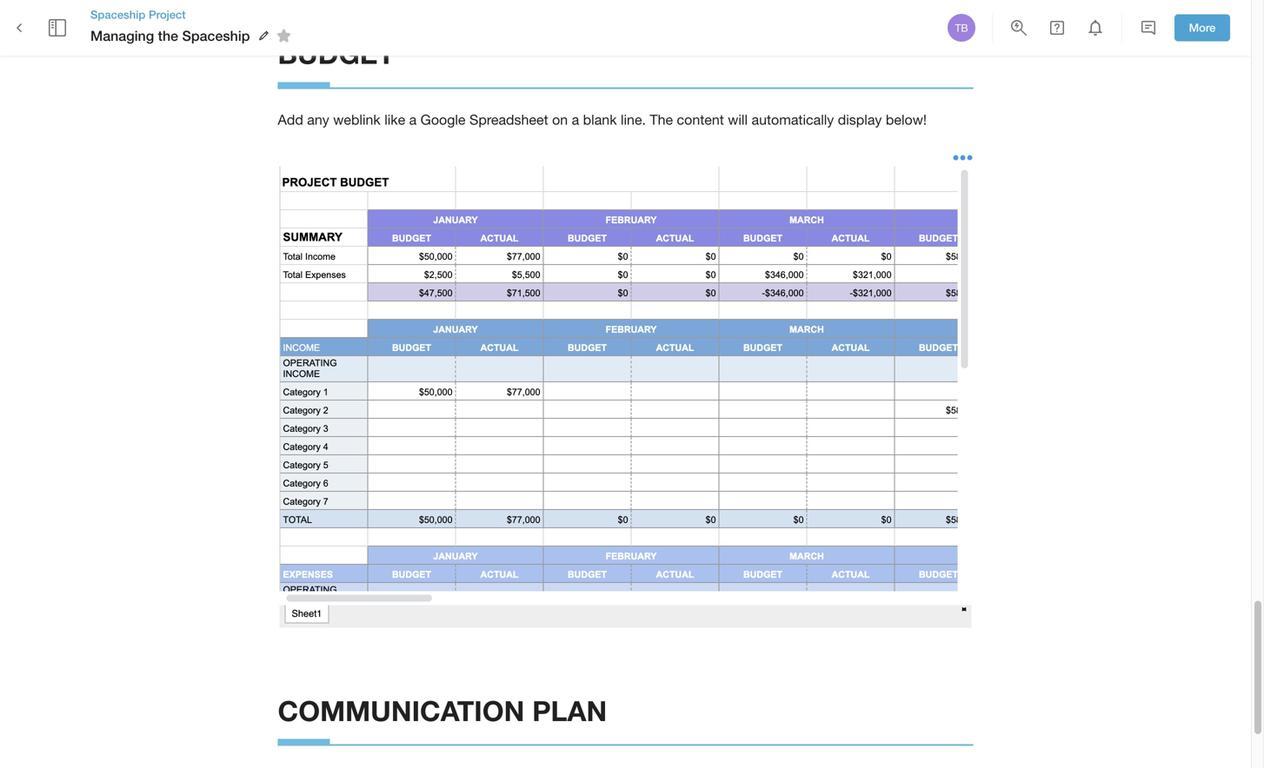 Task type: vqa. For each thing, say whether or not it's contained in the screenshot.
"display"
yes



Task type: locate. For each thing, give the bounding box(es) containing it.
more
[[1189, 21, 1216, 34]]

a right like
[[409, 112, 417, 128]]

a
[[409, 112, 417, 128], [572, 112, 579, 128]]

1 horizontal spatial a
[[572, 112, 579, 128]]

the
[[158, 27, 178, 44]]

0 horizontal spatial a
[[409, 112, 417, 128]]

line.
[[621, 112, 646, 128]]

add
[[278, 112, 303, 128]]

content
[[677, 112, 724, 128]]

below!
[[886, 112, 927, 128]]

add any weblink like a google spreadsheet on a blank line. the content will automatically display below!
[[278, 112, 927, 128]]

1 vertical spatial spaceship
[[182, 27, 250, 44]]

favorite image
[[273, 25, 294, 46]]

any
[[307, 112, 329, 128]]

like
[[384, 112, 405, 128]]

spaceship
[[90, 8, 145, 21], [182, 27, 250, 44]]

project
[[149, 8, 186, 21]]

communication
[[278, 694, 525, 728]]

managing the spaceship
[[90, 27, 250, 44]]

0 vertical spatial spaceship
[[90, 8, 145, 21]]

on
[[552, 112, 568, 128]]

google
[[421, 112, 466, 128]]

spaceship up managing
[[90, 8, 145, 21]]

tb
[[955, 22, 968, 34]]

weblink
[[333, 112, 381, 128]]

spaceship down "spaceship project" link
[[182, 27, 250, 44]]

spaceship project
[[90, 8, 186, 21]]

plan
[[532, 694, 607, 728]]

a right on
[[572, 112, 579, 128]]

2 a from the left
[[572, 112, 579, 128]]



Task type: describe. For each thing, give the bounding box(es) containing it.
blank
[[583, 112, 617, 128]]

communication plan
[[278, 694, 607, 728]]

spreadsheet
[[469, 112, 548, 128]]

automatically
[[752, 112, 834, 128]]

managing
[[90, 27, 154, 44]]

will
[[728, 112, 748, 128]]

spaceship project link
[[90, 7, 297, 23]]

budget
[[278, 37, 395, 70]]

1 horizontal spatial spaceship
[[182, 27, 250, 44]]

more button
[[1175, 14, 1230, 41]]

1 a from the left
[[409, 112, 417, 128]]

0 horizontal spatial spaceship
[[90, 8, 145, 21]]

tb button
[[945, 11, 978, 44]]

the
[[650, 112, 673, 128]]

display
[[838, 112, 882, 128]]



